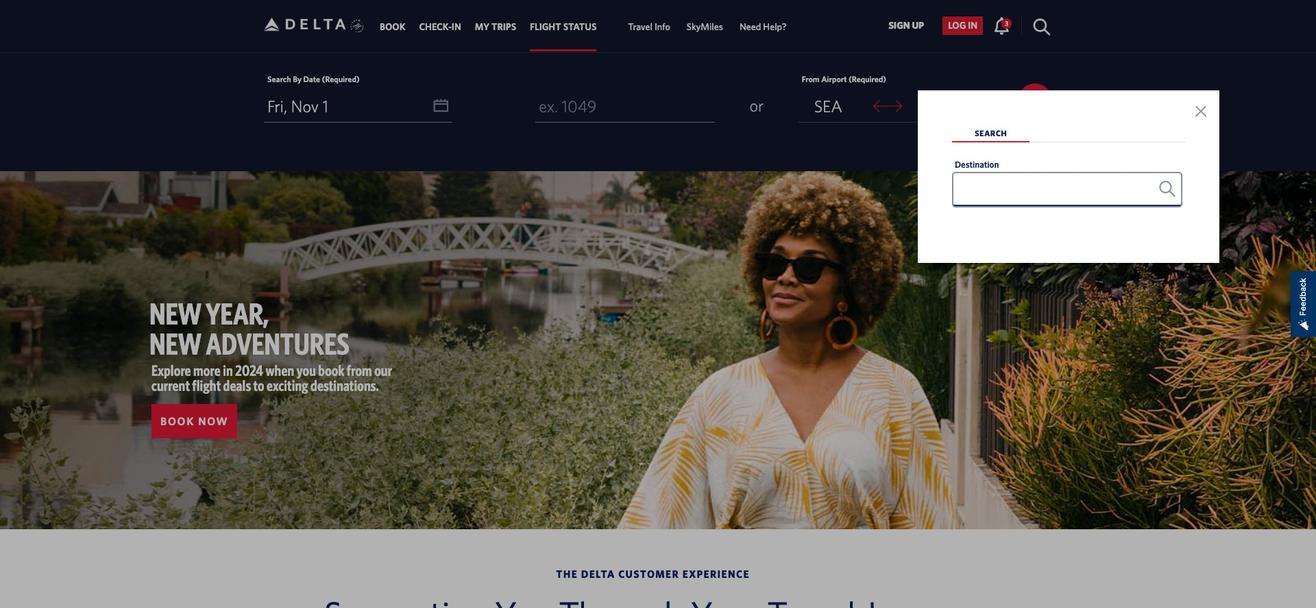 Task type: locate. For each thing, give the bounding box(es) containing it.
1 horizontal spatial book
[[380, 21, 406, 32]]

0 horizontal spatial book
[[160, 416, 195, 428]]

0 vertical spatial book
[[380, 21, 406, 32]]

(required) right the airport
[[849, 74, 887, 84]]

1 horizontal spatial (required)
[[849, 74, 887, 84]]

book
[[318, 362, 345, 379]]

experience
[[683, 569, 750, 581]]

sign up link
[[883, 16, 930, 35]]

1 vertical spatial in
[[223, 362, 233, 379]]

check-in
[[419, 21, 461, 32]]

book for book
[[380, 21, 406, 32]]

from airport (required)
[[802, 74, 887, 84]]

the
[[556, 569, 578, 581]]

2 (required) from the left
[[849, 74, 887, 84]]

book left "now"
[[160, 416, 195, 428]]

1 vertical spatial book
[[160, 416, 195, 428]]

0 horizontal spatial in
[[223, 362, 233, 379]]

sign
[[889, 20, 910, 31]]

0 vertical spatial in
[[968, 20, 978, 31]]

check-in link
[[419, 15, 461, 39]]

in right more
[[223, 362, 233, 379]]

to
[[253, 377, 264, 394]]

when
[[266, 362, 294, 379]]

in right log
[[968, 20, 978, 31]]

our
[[374, 362, 392, 379]]

1 (required) from the left
[[322, 74, 360, 84]]

sign up
[[889, 20, 924, 31]]

check-
[[419, 21, 452, 32]]

search icon image
[[1160, 181, 1176, 197]]

need
[[740, 21, 761, 32]]

(required)
[[322, 74, 360, 84], [849, 74, 887, 84]]

from
[[347, 362, 372, 379]]

skymiles
[[687, 21, 723, 32]]

2024
[[235, 362, 263, 379]]

tab list
[[373, 0, 795, 52]]

travel
[[628, 21, 653, 32]]

3
[[1005, 19, 1009, 27]]

0 horizontal spatial (required)
[[322, 74, 360, 84]]

in
[[968, 20, 978, 31], [223, 362, 233, 379]]

current
[[152, 377, 190, 394]]

book
[[380, 21, 406, 32], [160, 416, 195, 428]]

book right skyteam image
[[380, 21, 406, 32]]

(required) right date
[[322, 74, 360, 84]]

in inside explore more in 2024 when you book from our current flight deals to exciting destinations.
[[223, 362, 233, 379]]

skymiles link
[[687, 15, 723, 39]]

need help?
[[740, 21, 787, 32]]

3 link
[[994, 16, 1012, 34]]

new
[[149, 296, 202, 331], [149, 326, 202, 361]]

my
[[475, 21, 490, 32]]

log
[[948, 20, 966, 31]]

book for book now
[[160, 416, 195, 428]]

1 horizontal spatial in
[[968, 20, 978, 31]]

sea link
[[799, 90, 858, 122]]

log in button
[[943, 16, 983, 35]]

explore
[[152, 362, 191, 379]]

airport
[[822, 74, 847, 84]]

book now link
[[152, 405, 238, 439]]



Task type: vqa. For each thing, say whether or not it's contained in the screenshot.
the bottommost in
yes



Task type: describe. For each thing, give the bounding box(es) containing it.
skyteam image
[[351, 5, 364, 47]]

my trips link
[[475, 15, 516, 39]]

flight
[[192, 377, 221, 394]]

help?
[[763, 21, 787, 32]]

in
[[452, 21, 461, 32]]

travel info link
[[628, 15, 670, 39]]

in inside button
[[968, 20, 978, 31]]

by
[[293, 74, 302, 84]]

delta air lines image
[[264, 3, 346, 46]]

now
[[198, 416, 229, 428]]

info
[[655, 21, 670, 32]]

you
[[297, 362, 316, 379]]

delta
[[581, 569, 616, 581]]

my trips
[[475, 21, 516, 32]]

search link
[[952, 125, 1030, 142]]

destinations.
[[311, 377, 379, 394]]

up
[[912, 20, 924, 31]]

sea
[[814, 97, 843, 116]]

destination
[[955, 160, 999, 170]]

explore more in 2024 when you book from our current flight deals to exciting destinations.
[[152, 362, 392, 394]]

year,
[[206, 296, 269, 331]]

flight status
[[530, 21, 597, 32]]

ex. 1049 number field
[[536, 90, 715, 123]]

new year, new adventures
[[149, 296, 350, 361]]

destination tab list
[[952, 125, 1186, 208]]

search
[[975, 128, 1008, 138]]

2 new from the top
[[149, 326, 202, 361]]

book now
[[160, 416, 229, 428]]

log in
[[948, 20, 978, 31]]

flight
[[530, 21, 561, 32]]

from
[[802, 74, 820, 84]]

exciting
[[267, 377, 308, 394]]

search by date (required)
[[267, 74, 360, 84]]

status
[[563, 21, 597, 32]]

need help? link
[[740, 15, 787, 39]]

Destination text field
[[954, 173, 1181, 206]]

explore more in 2024 when you book from our current flight deals to exciting destinations. link
[[152, 362, 392, 394]]

date
[[303, 74, 320, 84]]

more
[[193, 362, 221, 379]]

flight status link
[[530, 15, 597, 39]]

Search By Date (Required) text field
[[264, 90, 452, 123]]

adventures
[[206, 326, 350, 361]]

search
[[267, 74, 291, 84]]

customer
[[619, 569, 680, 581]]

1 new from the top
[[149, 296, 202, 331]]

the delta customer experience
[[556, 569, 750, 581]]

deals
[[223, 377, 251, 394]]

book link
[[380, 15, 406, 39]]

tab list containing book
[[373, 0, 795, 52]]

trips
[[492, 21, 516, 32]]

travel info
[[628, 21, 670, 32]]



